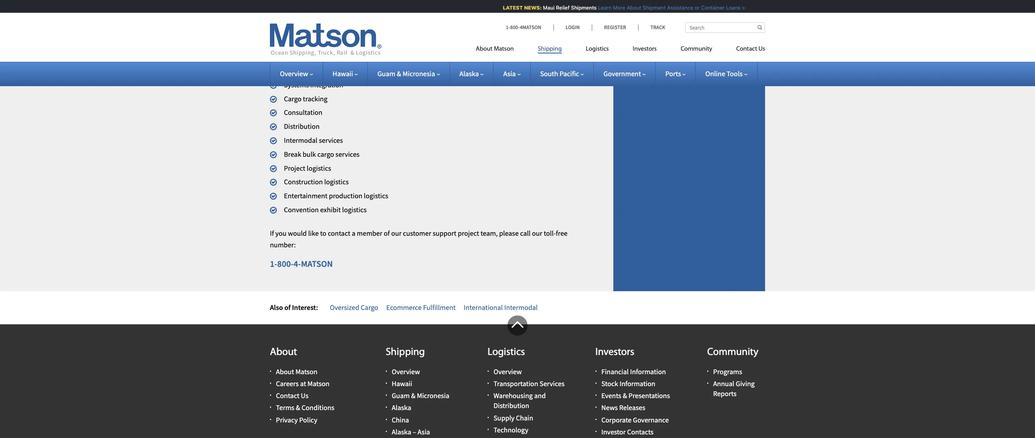 Task type: locate. For each thing, give the bounding box(es) containing it.
hawaii link up china
[[392, 379, 412, 389]]

1 horizontal spatial contact us link
[[724, 42, 765, 58]]

–
[[413, 428, 416, 437]]

0 horizontal spatial us
[[301, 392, 309, 401]]

0 horizontal spatial 800-
[[277, 259, 294, 270]]

guam & micronesia link for asia 'link'
[[378, 69, 440, 78]]

assistance
[[663, 4, 690, 11]]

bulk
[[303, 150, 316, 159]]

hawaii inside overview hawaii guam & micronesia alaska china alaska – asia
[[392, 379, 412, 389]]

2 horizontal spatial overview link
[[494, 367, 522, 377]]

0 horizontal spatial overview
[[280, 69, 308, 78]]

intermodal up backtop image
[[504, 303, 538, 312]]

guam & micronesia link up china "link" on the bottom of the page
[[392, 392, 450, 401]]

0 horizontal spatial cargo
[[284, 94, 302, 103]]

0 horizontal spatial logistics
[[488, 347, 525, 358]]

about matson link
[[476, 42, 526, 58], [276, 367, 318, 377]]

0 vertical spatial community
[[681, 46, 712, 52]]

us up "terms & conditions" link
[[301, 392, 309, 401]]

1 vertical spatial alaska link
[[392, 404, 411, 413]]

1 horizontal spatial asia
[[503, 69, 516, 78]]

0 vertical spatial 800-
[[510, 24, 520, 31]]

0 horizontal spatial shipping
[[386, 347, 425, 358]]

1 vertical spatial micronesia
[[417, 392, 450, 401]]

ecommerce fulfillment
[[386, 303, 456, 312]]

warehousing and distribution link
[[494, 392, 546, 411]]

guam inside overview hawaii guam & micronesia alaska china alaska – asia
[[392, 392, 410, 401]]

1- down the number:
[[270, 259, 277, 270]]

relief
[[552, 4, 566, 11]]

alaska link down about matson
[[460, 69, 484, 78]]

0 vertical spatial contact us link
[[724, 42, 765, 58]]

0 vertical spatial of
[[384, 229, 390, 238]]

distribution down warehousing
[[494, 402, 529, 411]]

alaska up china
[[392, 404, 411, 413]]

matson up asia 'link'
[[494, 46, 514, 52]]

1 vertical spatial 800-
[[277, 259, 294, 270]]

our right call
[[532, 229, 542, 238]]

call
[[520, 229, 531, 238]]

alaska link up china
[[392, 404, 411, 413]]

us down the search icon
[[759, 46, 765, 52]]

overview transportation services warehousing and distribution supply chain technology
[[494, 367, 565, 435]]

ecommerce
[[386, 303, 422, 312]]

& inside about matson careers at matson contact us terms & conditions privacy policy
[[296, 404, 300, 413]]

contact us link up the tools
[[724, 42, 765, 58]]

distribution inside overview transportation services warehousing and distribution supply chain technology
[[494, 402, 529, 411]]

also of interest:
[[270, 303, 318, 312]]

contact up the tools
[[736, 46, 757, 52]]

0 horizontal spatial hawaii link
[[333, 69, 358, 78]]

800- for 4-
[[277, 259, 294, 270]]

logistics inside footer
[[488, 347, 525, 358]]

services right cargo
[[336, 150, 360, 159]]

alaska
[[460, 69, 479, 78], [392, 404, 411, 413], [392, 428, 411, 437]]

2 horizontal spatial overview
[[494, 367, 522, 377]]

more
[[609, 4, 622, 11]]

overview for overview hawaii guam & micronesia alaska china alaska – asia
[[392, 367, 420, 377]]

1 vertical spatial guam
[[392, 392, 410, 401]]

0 vertical spatial contact
[[736, 46, 757, 52]]

matson
[[301, 259, 333, 270]]

1 horizontal spatial logistics
[[586, 46, 609, 52]]

government link
[[604, 69, 646, 78]]

0 vertical spatial distribution
[[284, 122, 320, 131]]

1 vertical spatial logistics
[[488, 347, 525, 358]]

0 horizontal spatial intermodal
[[284, 136, 318, 145]]

logistics up construction logistics
[[307, 164, 331, 173]]

1-800-4-matson
[[270, 259, 333, 270]]

project
[[284, 164, 305, 173]]

integration
[[310, 80, 343, 89]]

hawaii link down transportation
[[333, 69, 358, 78]]

1 vertical spatial hawaii link
[[392, 379, 412, 389]]

1 horizontal spatial contact
[[736, 46, 757, 52]]

intermodal
[[284, 136, 318, 145], [504, 303, 538, 312]]

0 horizontal spatial about matson link
[[276, 367, 318, 377]]

intermodal up the break
[[284, 136, 318, 145]]

1 our from the left
[[391, 229, 402, 238]]

matson up complete
[[270, 36, 298, 47]]

0 vertical spatial us
[[759, 46, 765, 52]]

of right also at the bottom of the page
[[284, 303, 291, 312]]

overview inside overview hawaii guam & micronesia alaska china alaska – asia
[[392, 367, 420, 377]]

services
[[540, 379, 565, 389]]

0 vertical spatial hawaii link
[[333, 69, 358, 78]]

systems integration
[[284, 80, 343, 89]]

hawaii up china
[[392, 379, 412, 389]]

1 vertical spatial guam & micronesia link
[[392, 392, 450, 401]]

financial information stock information events & presentations news releases corporate governance investor contacts
[[602, 367, 670, 437]]

team,
[[481, 229, 498, 238]]

1 vertical spatial contact us link
[[276, 392, 309, 401]]

hawaii link
[[333, 69, 358, 78], [392, 379, 412, 389]]

0 horizontal spatial hawaii
[[333, 69, 353, 78]]

micronesia inside overview hawaii guam & micronesia alaska china alaska – asia
[[417, 392, 450, 401]]

us inside about matson careers at matson contact us terms & conditions privacy policy
[[301, 392, 309, 401]]

alaska down about matson
[[460, 69, 479, 78]]

alaska link for china "link" on the bottom of the page
[[392, 404, 411, 413]]

logistics inside top menu navigation
[[586, 46, 609, 52]]

logistics down backtop image
[[488, 347, 525, 358]]

guam & micronesia link down the 'solutions'
[[378, 69, 440, 78]]

guam & micronesia link for china "link" on the bottom of the page
[[392, 392, 450, 401]]

1- down latest
[[506, 24, 510, 31]]

investors up financial
[[596, 347, 635, 358]]

1 horizontal spatial us
[[759, 46, 765, 52]]

shipping inside footer
[[386, 347, 425, 358]]

contact us link down careers
[[276, 392, 309, 401]]

guam
[[378, 69, 395, 78], [392, 392, 410, 401]]

information
[[630, 367, 666, 377], [620, 379, 655, 389]]

international
[[464, 303, 503, 312]]

Search search field
[[685, 22, 765, 33]]

1 vertical spatial community
[[707, 347, 759, 358]]

1 horizontal spatial distribution
[[494, 402, 529, 411]]

800- down latest
[[510, 24, 520, 31]]

giving
[[736, 379, 755, 389]]

cargo down systems
[[284, 94, 302, 103]]

about inside top menu navigation
[[476, 46, 493, 52]]

0 horizontal spatial our
[[391, 229, 402, 238]]

1 vertical spatial distribution
[[494, 402, 529, 411]]

0 vertical spatial cargo
[[284, 94, 302, 103]]

footer
[[0, 316, 1035, 439]]

corporate
[[602, 416, 632, 425]]

2 vertical spatial alaska
[[392, 428, 411, 437]]

1 vertical spatial intermodal
[[504, 303, 538, 312]]

1 vertical spatial contact
[[276, 392, 299, 401]]

cargo
[[284, 94, 302, 103], [361, 303, 378, 312]]

about inside about matson careers at matson contact us terms & conditions privacy policy
[[276, 367, 294, 377]]

1 vertical spatial investors
[[596, 347, 635, 358]]

0 vertical spatial micronesia
[[403, 69, 435, 78]]

section
[[604, 0, 775, 292]]

alaska down china "link" on the bottom of the page
[[392, 428, 411, 437]]

transportation
[[494, 379, 538, 389]]

micronesia
[[403, 69, 435, 78], [417, 392, 450, 401]]

us
[[759, 46, 765, 52], [301, 392, 309, 401]]

tracking
[[303, 94, 328, 103]]

distribution
[[284, 122, 320, 131], [494, 402, 529, 411]]

0 horizontal spatial contact us link
[[276, 392, 309, 401]]

guam down the 'solutions'
[[378, 69, 395, 78]]

0 vertical spatial guam & micronesia link
[[378, 69, 440, 78]]

supply chain link
[[494, 414, 533, 423]]

1 horizontal spatial alaska link
[[460, 69, 484, 78]]

1 horizontal spatial of
[[384, 229, 390, 238]]

1 horizontal spatial our
[[532, 229, 542, 238]]

1 horizontal spatial shipping
[[538, 46, 562, 52]]

1 vertical spatial services
[[336, 150, 360, 159]]

1 horizontal spatial about matson link
[[476, 42, 526, 58]]

community up online
[[681, 46, 712, 52]]

1 horizontal spatial cargo
[[361, 303, 378, 312]]

investors
[[633, 46, 657, 52], [596, 347, 635, 358]]

1 vertical spatial shipping
[[386, 347, 425, 358]]

1 vertical spatial 1-
[[270, 259, 277, 270]]

about matson link up asia 'link'
[[476, 42, 526, 58]]

asia right –
[[418, 428, 430, 437]]

overview inside overview transportation services warehousing and distribution supply chain technology
[[494, 367, 522, 377]]

programs annual giving reports
[[713, 367, 755, 399]]

supply
[[494, 414, 515, 423]]

logistics up entertainment production logistics
[[324, 178, 349, 187]]

asia down about matson
[[503, 69, 516, 78]]

investors down track link
[[633, 46, 657, 52]]

break
[[284, 150, 301, 159]]

1 vertical spatial us
[[301, 392, 309, 401]]

1 vertical spatial hawaii
[[392, 379, 412, 389]]

cargo right oversized on the bottom left
[[361, 303, 378, 312]]

programs link
[[713, 367, 742, 377]]

0 horizontal spatial asia
[[418, 428, 430, 437]]

news:
[[520, 4, 538, 11]]

logistics
[[586, 46, 609, 52], [488, 347, 525, 358]]

services
[[319, 136, 343, 145], [336, 150, 360, 159]]

our
[[391, 229, 402, 238], [532, 229, 542, 238]]

0 horizontal spatial contact
[[276, 392, 299, 401]]

guam up china "link" on the bottom of the page
[[392, 392, 410, 401]]

information up stock information link
[[630, 367, 666, 377]]

0 vertical spatial investors
[[633, 46, 657, 52]]

programs
[[713, 367, 742, 377]]

0 horizontal spatial 1-
[[270, 259, 277, 270]]

community up programs at bottom
[[707, 347, 759, 358]]

community link
[[669, 42, 724, 58]]

1 vertical spatial about matson link
[[276, 367, 318, 377]]

services up cargo
[[319, 136, 343, 145]]

also
[[270, 303, 283, 312]]

solutions
[[360, 52, 387, 62]]

warehousing
[[494, 392, 533, 401]]

about matson link up careers at matson 'link'
[[276, 367, 318, 377]]

0 vertical spatial shipping
[[538, 46, 562, 52]]

search image
[[758, 25, 763, 30]]

about for about matson
[[476, 46, 493, 52]]

blue matson logo with ocean, shipping, truck, rail and logistics written beneath it. image
[[270, 24, 382, 56]]

technology
[[494, 426, 529, 435]]

0 horizontal spatial of
[[284, 303, 291, 312]]

0 vertical spatial intermodal
[[284, 136, 318, 145]]

of right member
[[384, 229, 390, 238]]

logistics
[[307, 164, 331, 173], [324, 178, 349, 187], [364, 191, 388, 201], [342, 205, 367, 215]]

systems
[[284, 80, 309, 89]]

hawaii
[[333, 69, 353, 78], [392, 379, 412, 389]]

800- down the number:
[[277, 259, 294, 270]]

0 vertical spatial alaska link
[[460, 69, 484, 78]]

shipment
[[639, 4, 662, 11]]

1 horizontal spatial overview link
[[392, 367, 420, 377]]

register
[[604, 24, 626, 31]]

contact down careers
[[276, 392, 299, 401]]

0 vertical spatial about matson link
[[476, 42, 526, 58]]

support
[[433, 229, 457, 238]]

None search field
[[685, 22, 765, 33]]

1 vertical spatial asia
[[418, 428, 430, 437]]

distribution down consultation
[[284, 122, 320, 131]]

1 horizontal spatial overview
[[392, 367, 420, 377]]

online
[[706, 69, 725, 78]]

south
[[540, 69, 558, 78]]

our left "customer"
[[391, 229, 402, 238]]

of inside 'if you would like to contact a member of our customer support project team, please call our toll-free number:'
[[384, 229, 390, 238]]

0 vertical spatial 1-
[[506, 24, 510, 31]]

logistics down register link
[[586, 46, 609, 52]]

0 vertical spatial logistics
[[586, 46, 609, 52]]

governance
[[633, 416, 669, 425]]

1 horizontal spatial 800-
[[510, 24, 520, 31]]

about matson link for shipping link
[[476, 42, 526, 58]]

or
[[691, 4, 696, 11]]

information up events & presentations link
[[620, 379, 655, 389]]

1 horizontal spatial 1-
[[506, 24, 510, 31]]

hawaii down transportation
[[333, 69, 353, 78]]

contact
[[736, 46, 757, 52], [276, 392, 299, 401]]

cargo tracking
[[284, 94, 328, 103]]

1 horizontal spatial hawaii link
[[392, 379, 412, 389]]

1 horizontal spatial hawaii
[[392, 379, 412, 389]]

0 horizontal spatial alaska link
[[392, 404, 411, 413]]



Task type: vqa. For each thing, say whether or not it's contained in the screenshot.
Beach in China-Long Beach Express
no



Task type: describe. For each thing, give the bounding box(es) containing it.
south pacific link
[[540, 69, 584, 78]]

careers
[[276, 379, 299, 389]]

logistics right production
[[364, 191, 388, 201]]

about matson link for careers at matson 'link'
[[276, 367, 318, 377]]

latest news: maui relief shipments learn more about shipment assistance or container loans >
[[499, 4, 742, 11]]

learn more about shipment assistance or container loans > link
[[594, 4, 742, 11]]

overview link for shipping
[[392, 367, 420, 377]]

entertainment
[[284, 191, 328, 201]]

like
[[308, 229, 319, 238]]

about for about
[[270, 347, 297, 358]]

investors link
[[621, 42, 669, 58]]

>
[[738, 4, 742, 11]]

entertainment production logistics
[[284, 191, 388, 201]]

learn
[[594, 4, 608, 11]]

alaska – asia link
[[392, 428, 430, 437]]

complete
[[284, 52, 313, 62]]

logistics link
[[574, 42, 621, 58]]

construction
[[284, 178, 323, 187]]

please
[[499, 229, 519, 238]]

conditions
[[302, 404, 334, 413]]

0 horizontal spatial distribution
[[284, 122, 320, 131]]

china
[[392, 416, 409, 425]]

government
[[604, 69, 641, 78]]

track
[[651, 24, 665, 31]]

reports
[[713, 390, 737, 399]]

transportation
[[315, 52, 358, 62]]

exhibit
[[320, 205, 341, 215]]

guam & micronesia
[[378, 69, 435, 78]]

tools
[[727, 69, 743, 78]]

consultation
[[284, 108, 323, 117]]

0 vertical spatial asia
[[503, 69, 516, 78]]

0 vertical spatial information
[[630, 367, 666, 377]]

800- for 4matson
[[510, 24, 520, 31]]

interest:
[[292, 303, 318, 312]]

pacific
[[560, 69, 579, 78]]

ports link
[[666, 69, 686, 78]]

convention
[[284, 205, 319, 215]]

project
[[458, 229, 479, 238]]

1- for 1-800-4-matson
[[270, 259, 277, 270]]

overview link for logistics
[[494, 367, 522, 377]]

asia inside overview hawaii guam & micronesia alaska china alaska – asia
[[418, 428, 430, 437]]

overview for overview
[[280, 69, 308, 78]]

shipping inside shipping link
[[538, 46, 562, 52]]

hawaii link for guam & micronesia 'link' corresponding to china "link" on the bottom of the page
[[392, 379, 412, 389]]

login
[[566, 24, 580, 31]]

1 vertical spatial alaska
[[392, 404, 411, 413]]

asia link
[[503, 69, 521, 78]]

oversized cargo link
[[330, 303, 378, 312]]

production
[[329, 191, 363, 201]]

alaska link for asia 'link'
[[460, 69, 484, 78]]

fulfillment
[[423, 303, 456, 312]]

international intermodal link
[[464, 303, 538, 312]]

about for about matson careers at matson contact us terms & conditions privacy policy
[[276, 367, 294, 377]]

1 vertical spatial cargo
[[361, 303, 378, 312]]

& inside overview hawaii guam & micronesia alaska china alaska – asia
[[411, 392, 416, 401]]

matson inside top menu navigation
[[494, 46, 514, 52]]

terms & conditions link
[[276, 404, 334, 413]]

contact us
[[736, 46, 765, 52]]

news
[[602, 404, 618, 413]]

financial
[[602, 367, 629, 377]]

contact inside top menu navigation
[[736, 46, 757, 52]]

1- for 1-800-4matson
[[506, 24, 510, 31]]

0 vertical spatial guam
[[378, 69, 395, 78]]

stock
[[602, 379, 618, 389]]

contacts
[[627, 428, 654, 437]]

about matson
[[476, 46, 514, 52]]

convention exhibit logistics
[[284, 205, 367, 215]]

construction logistics
[[284, 178, 349, 187]]

top menu navigation
[[476, 42, 765, 58]]

and
[[534, 392, 546, 401]]

contact inside about matson careers at matson contact us terms & conditions privacy policy
[[276, 392, 299, 401]]

footer containing about
[[0, 316, 1035, 439]]

hawaii link for guam & micronesia 'link' corresponding to asia 'link'
[[333, 69, 358, 78]]

& inside financial information stock information events & presentations news releases corporate governance investor contacts
[[623, 392, 627, 401]]

login link
[[553, 24, 592, 31]]

customer
[[403, 229, 431, 238]]

backtop image
[[508, 316, 528, 336]]

online tools
[[706, 69, 743, 78]]

financial information link
[[602, 367, 666, 377]]

overview hawaii guam & micronesia alaska china alaska – asia
[[392, 367, 450, 437]]

investors inside footer
[[596, 347, 635, 358]]

inventory
[[284, 66, 313, 76]]

investors inside top menu navigation
[[633, 46, 657, 52]]

if you would like to contact a member of our customer support project team, please call our toll-free number:
[[270, 229, 568, 250]]

cargo
[[317, 150, 334, 159]]

community inside top menu navigation
[[681, 46, 712, 52]]

oversized
[[330, 303, 359, 312]]

1 vertical spatial of
[[284, 303, 291, 312]]

you
[[275, 229, 287, 238]]

privacy policy link
[[276, 416, 317, 425]]

register link
[[592, 24, 638, 31]]

matson right at
[[308, 379, 330, 389]]

events & presentations link
[[602, 392, 670, 401]]

events
[[602, 392, 621, 401]]

at
[[300, 379, 306, 389]]

1-800-4matson
[[506, 24, 541, 31]]

investor contacts link
[[602, 428, 654, 437]]

0 vertical spatial services
[[319, 136, 343, 145]]

logistics down production
[[342, 205, 367, 215]]

4matson
[[520, 24, 541, 31]]

about matson careers at matson contact us terms & conditions privacy policy
[[276, 367, 334, 425]]

1 horizontal spatial intermodal
[[504, 303, 538, 312]]

0 vertical spatial hawaii
[[333, 69, 353, 78]]

chain
[[516, 414, 533, 423]]

careers at matson link
[[276, 379, 330, 389]]

0 vertical spatial alaska
[[460, 69, 479, 78]]

maui
[[539, 4, 551, 11]]

matson up at
[[296, 367, 318, 377]]

latest
[[499, 4, 519, 11]]

shipments
[[567, 4, 593, 11]]

terms
[[276, 404, 294, 413]]

international intermodal
[[464, 303, 538, 312]]

overview for overview transportation services warehousing and distribution supply chain technology
[[494, 367, 522, 377]]

us inside top menu navigation
[[759, 46, 765, 52]]

2 our from the left
[[532, 229, 542, 238]]

news releases link
[[602, 404, 646, 413]]

0 horizontal spatial overview link
[[280, 69, 313, 78]]

would
[[288, 229, 307, 238]]

contact
[[328, 229, 350, 238]]

to
[[320, 229, 326, 238]]

project logistics
[[284, 164, 331, 173]]

shipping link
[[526, 42, 574, 58]]

track link
[[638, 24, 665, 31]]

1 vertical spatial information
[[620, 379, 655, 389]]

annual
[[713, 379, 735, 389]]

oversized cargo
[[330, 303, 378, 312]]



